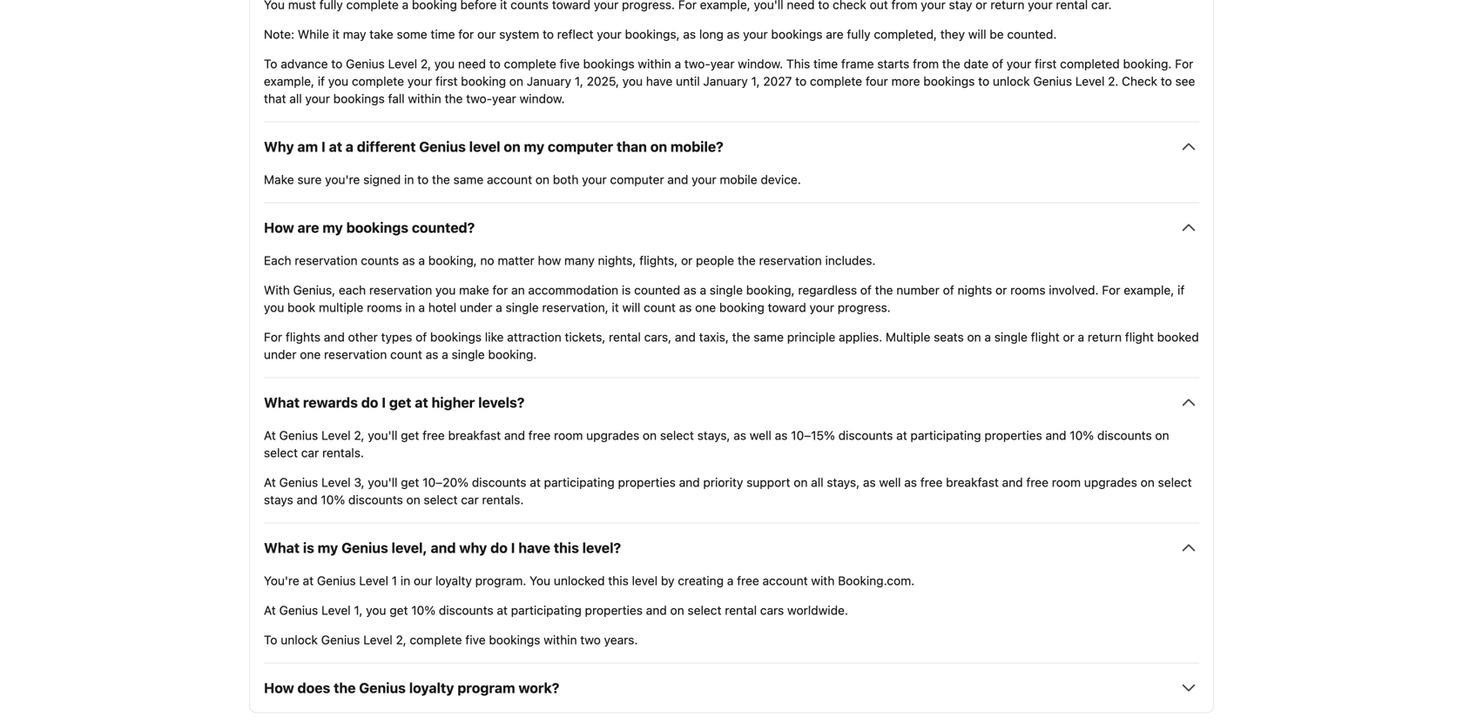 Task type: locate. For each thing, give the bounding box(es) containing it.
2 vertical spatial properties
[[585, 603, 643, 618]]

have inside to advance to genius level 2, you need to complete five bookings within a two-year window. this time frame starts from the date of your first completed booking. for example, if you complete your first booking on january 1, 2025, you have until january 1, 2027 to complete four more bookings to unlock genius level 2. check to see that all your bookings fall within the two-year window.
[[646, 74, 673, 88]]

our left system on the left of the page
[[477, 27, 496, 41]]

1 you'll from the top
[[368, 428, 397, 443]]

participating inside at genius level 3, you'll get 10–20% discounts at participating properties and priority support on all stays, as well as free breakfast and free room upgrades on select stays and 10% discounts on select car rentals.
[[544, 475, 615, 490]]

0 vertical spatial booking
[[461, 74, 506, 88]]

properties inside the at genius level 2, you'll get free breakfast and free room upgrades on select stays, as well as 10–15% discounts at participating properties and 10% discounts on select car rentals.
[[985, 428, 1042, 443]]

1 vertical spatial all
[[811, 475, 824, 490]]

loyalty down what is my genius level, and why do i have this level?
[[436, 574, 472, 588]]

two
[[580, 633, 601, 647]]

no
[[480, 253, 494, 268]]

1 vertical spatial participating
[[544, 475, 615, 490]]

as
[[683, 27, 696, 41], [727, 27, 740, 41], [402, 253, 415, 268], [684, 283, 697, 297], [679, 300, 692, 315], [426, 347, 438, 362], [734, 428, 746, 443], [775, 428, 788, 443], [863, 475, 876, 490], [904, 475, 917, 490]]

rewards
[[303, 394, 358, 411]]

count inside for flights and other types of bookings like attraction tickets, rental cars, and taxis, the same principle applies. multiple seats on a single flight or a return flight booked under one reservation count as a single booking.
[[390, 347, 422, 362]]

0 vertical spatial for
[[458, 27, 474, 41]]

computer down than
[[610, 172, 664, 187]]

1 horizontal spatial booking.
[[1123, 56, 1172, 71]]

1 vertical spatial will
[[622, 300, 640, 315]]

2 horizontal spatial 10%
[[1070, 428, 1094, 443]]

2 at from the top
[[264, 475, 276, 490]]

booking.
[[1123, 56, 1172, 71], [488, 347, 537, 362]]

this down level?
[[608, 574, 629, 588]]

reservation down counts
[[369, 283, 432, 297]]

all right that
[[289, 91, 302, 106]]

reservation
[[295, 253, 358, 268], [759, 253, 822, 268], [369, 283, 432, 297], [324, 347, 387, 362]]

booking. inside for flights and other types of bookings like attraction tickets, rental cars, and taxis, the same principle applies. multiple seats on a single flight or a return flight booked under one reservation count as a single booking.
[[488, 347, 537, 362]]

1 vertical spatial well
[[879, 475, 901, 490]]

2, down some
[[421, 56, 431, 71]]

types
[[381, 330, 412, 344]]

0 horizontal spatial within
[[408, 91, 441, 106]]

1 vertical spatial rentals.
[[482, 493, 524, 507]]

0 horizontal spatial do
[[361, 394, 378, 411]]

level left 3,
[[321, 475, 351, 490]]

same inside for flights and other types of bookings like attraction tickets, rental cars, and taxis, the same principle applies. multiple seats on a single flight or a return flight booked under one reservation count as a single booking.
[[754, 330, 784, 344]]

1 vertical spatial car
[[461, 493, 479, 507]]

1 horizontal spatial flight
[[1125, 330, 1154, 344]]

booking. down like in the left of the page
[[488, 347, 537, 362]]

1 horizontal spatial is
[[622, 283, 631, 297]]

your inside with genius, each reservation you make for an accommodation is counted as a single booking, regardless of the number of nights or rooms involved. for example, if you book multiple rooms in a hotel under a single reservation, it will count as one booking toward your progress.
[[810, 300, 834, 315]]

1 horizontal spatial under
[[460, 300, 492, 315]]

computer inside dropdown button
[[548, 138, 613, 155]]

to
[[543, 27, 554, 41], [331, 56, 343, 71], [489, 56, 501, 71], [795, 74, 807, 88], [978, 74, 990, 88], [1161, 74, 1172, 88], [417, 172, 429, 187]]

at for what is my genius level, and why do i have this level?
[[264, 603, 276, 618]]

0 vertical spatial first
[[1035, 56, 1057, 71]]

1 vertical spatial stays,
[[827, 475, 860, 490]]

1 vertical spatial booking
[[719, 300, 765, 315]]

reservation up genius,
[[295, 253, 358, 268]]

starts
[[877, 56, 909, 71]]

1 vertical spatial if
[[1178, 283, 1185, 297]]

stays, down the what rewards do i get at higher levels? 'dropdown button'
[[697, 428, 730, 443]]

five down reflect
[[560, 56, 580, 71]]

accommodation
[[528, 283, 618, 297]]

of inside to advance to genius level 2, you need to complete five bookings within a two-year window. this time frame starts from the date of your first completed booking. for example, if you complete your first booking on january 1, 2025, you have until january 1, 2027 to complete four more bookings to unlock genius level 2. check to see that all your bookings fall within the two-year window.
[[992, 56, 1003, 71]]

0 vertical spatial year
[[710, 56, 735, 71]]

0 horizontal spatial are
[[297, 219, 319, 236]]

2, up how does the genius loyalty program work?
[[396, 633, 406, 647]]

1 how from the top
[[264, 219, 294, 236]]

1 at from the top
[[264, 428, 276, 443]]

i right am
[[321, 138, 326, 155]]

at inside at genius level 3, you'll get 10–20% discounts at participating properties and priority support on all stays, as well as free breakfast and free room upgrades on select stays and 10% discounts on select car rentals.
[[264, 475, 276, 490]]

loyalty inside dropdown button
[[409, 680, 454, 697]]

1 vertical spatial one
[[300, 347, 321, 362]]

get
[[389, 394, 411, 411], [401, 428, 419, 443], [401, 475, 419, 490], [390, 603, 408, 618]]

two- up until
[[684, 56, 710, 71]]

0 vertical spatial upgrades
[[586, 428, 639, 443]]

1 horizontal spatial breakfast
[[946, 475, 999, 490]]

if inside to advance to genius level 2, you need to complete five bookings within a two-year window. this time frame starts from the date of your first completed booking. for example, if you complete your first booking on january 1, 2025, you have until january 1, 2027 to complete four more bookings to unlock genius level 2. check to see that all your bookings fall within the two-year window.
[[318, 74, 325, 88]]

get for free
[[401, 428, 419, 443]]

1 horizontal spatial count
[[644, 300, 676, 315]]

1 vertical spatial are
[[297, 219, 319, 236]]

are
[[826, 27, 844, 41], [297, 219, 319, 236]]

stays, inside at genius level 3, you'll get 10–20% discounts at participating properties and priority support on all stays, as well as free breakfast and free room upgrades on select stays and 10% discounts on select car rentals.
[[827, 475, 860, 490]]

upgrades inside at genius level 3, you'll get 10–20% discounts at participating properties and priority support on all stays, as well as free breakfast and free room upgrades on select stays and 10% discounts on select car rentals.
[[1084, 475, 1137, 490]]

2 you'll from the top
[[368, 475, 398, 490]]

2025,
[[587, 74, 619, 88]]

0 vertical spatial is
[[622, 283, 631, 297]]

rentals. inside at genius level 3, you'll get 10–20% discounts at participating properties and priority support on all stays, as well as free breakfast and free room upgrades on select stays and 10% discounts on select car rentals.
[[482, 493, 524, 507]]

booking.com.
[[838, 574, 915, 588]]

0 vertical spatial unlock
[[993, 74, 1030, 88]]

get for 10%
[[390, 603, 408, 618]]

0 vertical spatial you'll
[[368, 428, 397, 443]]

0 vertical spatial count
[[644, 300, 676, 315]]

advance
[[281, 56, 328, 71]]

one down "flights" at the left
[[300, 347, 321, 362]]

0 vertical spatial rooms
[[1010, 283, 1046, 297]]

you'll right 3,
[[368, 475, 398, 490]]

0 horizontal spatial rental
[[609, 330, 641, 344]]

rooms left "involved."
[[1010, 283, 1046, 297]]

some
[[397, 27, 427, 41]]

booking,
[[428, 253, 477, 268], [746, 283, 795, 297]]

if up booked
[[1178, 283, 1185, 297]]

each
[[339, 283, 366, 297]]

for up need
[[458, 27, 474, 41]]

0 vertical spatial account
[[487, 172, 532, 187]]

why am i at a different genius level on my computer than on mobile? button
[[264, 136, 1199, 157]]

unlock up does
[[281, 633, 318, 647]]

1 vertical spatial under
[[264, 347, 297, 362]]

to down note: at top left
[[264, 56, 277, 71]]

my down you're
[[322, 219, 343, 236]]

booking. up check
[[1123, 56, 1172, 71]]

on inside for flights and other types of bookings like attraction tickets, rental cars, and taxis, the same principle applies. multiple seats on a single flight or a return flight booked under one reservation count as a single booking.
[[967, 330, 981, 344]]

what up you're
[[264, 540, 300, 556]]

first
[[1035, 56, 1057, 71], [436, 74, 458, 88]]

how left does
[[264, 680, 294, 697]]

1 what from the top
[[264, 394, 300, 411]]

for right "involved."
[[1102, 283, 1120, 297]]

on
[[509, 74, 523, 88], [504, 138, 521, 155], [650, 138, 667, 155], [536, 172, 550, 187], [967, 330, 981, 344], [643, 428, 657, 443], [1155, 428, 1169, 443], [794, 475, 808, 490], [1141, 475, 1155, 490], [406, 493, 420, 507], [670, 603, 684, 618]]

3 at from the top
[[264, 603, 276, 618]]

2 what from the top
[[264, 540, 300, 556]]

seats
[[934, 330, 964, 344]]

what inside 'dropdown button'
[[264, 394, 300, 411]]

the inside with genius, each reservation you make for an accommodation is counted as a single booking, regardless of the number of nights or rooms involved. for example, if you book multiple rooms in a hotel under a single reservation, it will count as one booking toward your progress.
[[875, 283, 893, 297]]

like
[[485, 330, 504, 344]]

0 horizontal spatial level
[[469, 138, 500, 155]]

booking inside to advance to genius level 2, you need to complete five bookings within a two-year window. this time frame starts from the date of your first completed booking. for example, if you complete your first booking on january 1, 2025, you have until january 1, 2027 to complete four more bookings to unlock genius level 2. check to see that all your bookings fall within the two-year window.
[[461, 74, 506, 88]]

it
[[332, 27, 340, 41], [612, 300, 619, 315]]

five inside to advance to genius level 2, you need to complete five bookings within a two-year window. this time frame starts from the date of your first completed booking. for example, if you complete your first booking on january 1, 2025, you have until january 1, 2027 to complete four more bookings to unlock genius level 2. check to see that all your bookings fall within the two-year window.
[[560, 56, 580, 71]]

will left "be" on the top of page
[[968, 27, 986, 41]]

reservation inside for flights and other types of bookings like attraction tickets, rental cars, and taxis, the same principle applies. multiple seats on a single flight or a return flight booked under one reservation count as a single booking.
[[324, 347, 387, 362]]

booking
[[461, 74, 506, 88], [719, 300, 765, 315]]

room inside the at genius level 2, you'll get free breakfast and free room upgrades on select stays, as well as 10–15% discounts at participating properties and 10% discounts on select car rentals.
[[554, 428, 583, 443]]

1 horizontal spatial example,
[[1124, 283, 1174, 297]]

a right creating
[[727, 574, 734, 588]]

2 vertical spatial participating
[[511, 603, 582, 618]]

0 vertical spatial for
[[1175, 56, 1194, 71]]

each reservation counts as a booking, no matter how many nights, flights, or people the reservation includes.
[[264, 253, 876, 268]]

for
[[458, 27, 474, 41], [492, 283, 508, 297]]

get down what rewards do i get at higher levels?
[[401, 428, 419, 443]]

1 horizontal spatial well
[[879, 475, 901, 490]]

1 vertical spatial i
[[382, 394, 386, 411]]

or inside for flights and other types of bookings like attraction tickets, rental cars, and taxis, the same principle applies. multiple seats on a single flight or a return flight booked under one reservation count as a single booking.
[[1063, 330, 1075, 344]]

the up progress.
[[875, 283, 893, 297]]

0 horizontal spatial one
[[300, 347, 321, 362]]

1 horizontal spatial will
[[968, 27, 986, 41]]

multiple
[[886, 330, 930, 344]]

get inside the at genius level 2, you'll get free breakfast and free room upgrades on select stays, as well as 10–15% discounts at participating properties and 10% discounts on select car rentals.
[[401, 428, 419, 443]]

loyalty
[[436, 574, 472, 588], [409, 680, 454, 697]]

window.
[[738, 56, 783, 71], [520, 91, 565, 106]]

you'll down what rewards do i get at higher levels?
[[368, 428, 397, 443]]

get inside at genius level 3, you'll get 10–20% discounts at participating properties and priority support on all stays, as well as free breakfast and free room upgrades on select stays and 10% discounts on select car rentals.
[[401, 475, 419, 490]]

first up why am i at a different genius level on my computer than on mobile?
[[436, 74, 458, 88]]

1 horizontal spatial our
[[477, 27, 496, 41]]

bookings inside dropdown button
[[346, 219, 409, 236]]

1 vertical spatial in
[[405, 300, 415, 315]]

of inside for flights and other types of bookings like attraction tickets, rental cars, and taxis, the same principle applies. multiple seats on a single flight or a return flight booked under one reservation count as a single booking.
[[416, 330, 427, 344]]

0 vertical spatial our
[[477, 27, 496, 41]]

how for how are my bookings counted?
[[264, 219, 294, 236]]

2 vertical spatial i
[[511, 540, 515, 556]]

it right the reservation,
[[612, 300, 619, 315]]

tickets,
[[565, 330, 606, 344]]

one inside for flights and other types of bookings like attraction tickets, rental cars, and taxis, the same principle applies. multiple seats on a single flight or a return flight booked under one reservation count as a single booking.
[[300, 347, 321, 362]]

unlock down "be" on the top of page
[[993, 74, 1030, 88]]

take
[[369, 27, 393, 41]]

counted?
[[412, 219, 475, 236]]

window. up "2027"
[[738, 56, 783, 71]]

0 horizontal spatial for
[[264, 330, 282, 344]]

rooms
[[1010, 283, 1046, 297], [367, 300, 402, 315]]

reservation inside with genius, each reservation you make for an accommodation is counted as a single booking, regardless of the number of nights or rooms involved. for example, if you book multiple rooms in a hotel under a single reservation, it will count as one booking toward your progress.
[[369, 283, 432, 297]]

january down reflect
[[527, 74, 571, 88]]

bookings down hotel
[[430, 330, 482, 344]]

return
[[1088, 330, 1122, 344]]

0 horizontal spatial under
[[264, 347, 297, 362]]

1 vertical spatial rooms
[[367, 300, 402, 315]]

this
[[786, 56, 810, 71]]

same down why am i at a different genius level on my computer than on mobile?
[[453, 172, 484, 187]]

example, inside with genius, each reservation you make for an accommodation is counted as a single booking, regardless of the number of nights or rooms involved. for example, if you book multiple rooms in a hotel under a single reservation, it will count as one booking toward your progress.
[[1124, 283, 1174, 297]]

need
[[458, 56, 486, 71]]

people
[[696, 253, 734, 268]]

1 vertical spatial have
[[518, 540, 550, 556]]

to inside to advance to genius level 2, you need to complete five bookings within a two-year window. this time frame starts from the date of your first completed booking. for example, if you complete your first booking on january 1, 2025, you have until january 1, 2027 to complete four more bookings to unlock genius level 2. check to see that all your bookings fall within the two-year window.
[[264, 56, 277, 71]]

time right this
[[814, 56, 838, 71]]

account
[[487, 172, 532, 187], [763, 574, 808, 588]]

how does the genius loyalty program work? button
[[264, 678, 1199, 699]]

if
[[318, 74, 325, 88], [1178, 283, 1185, 297]]

genius
[[346, 56, 385, 71], [1033, 74, 1072, 88], [419, 138, 466, 155], [279, 428, 318, 443], [279, 475, 318, 490], [342, 540, 388, 556], [317, 574, 356, 588], [279, 603, 318, 618], [321, 633, 360, 647], [359, 680, 406, 697]]

will
[[968, 27, 986, 41], [622, 300, 640, 315]]

unlock inside to advance to genius level 2, you need to complete five bookings within a two-year window. this time frame starts from the date of your first completed booking. for example, if you complete your first booking on january 1, 2025, you have until january 1, 2027 to complete four more bookings to unlock genius level 2. check to see that all your bookings fall within the two-year window.
[[993, 74, 1030, 88]]

0 vertical spatial rentals.
[[322, 446, 364, 460]]

2 january from the left
[[703, 74, 748, 88]]

stays, down 10–15%
[[827, 475, 860, 490]]

computer
[[548, 138, 613, 155], [610, 172, 664, 187]]

your down some
[[407, 74, 432, 88]]

time
[[431, 27, 455, 41], [814, 56, 838, 71]]

for inside for flights and other types of bookings like attraction tickets, rental cars, and taxis, the same principle applies. multiple seats on a single flight or a return flight booked under one reservation count as a single booking.
[[264, 330, 282, 344]]

1 january from the left
[[527, 74, 571, 88]]

and inside dropdown button
[[431, 540, 456, 556]]

0 horizontal spatial same
[[453, 172, 484, 187]]

bookings down from
[[924, 74, 975, 88]]

0 horizontal spatial 2,
[[354, 428, 364, 443]]

have inside 'what is my genius level, and why do i have this level?' dropdown button
[[518, 540, 550, 556]]

at inside at genius level 3, you'll get 10–20% discounts at participating properties and priority support on all stays, as well as free breakfast and free room upgrades on select stays and 10% discounts on select car rentals.
[[530, 475, 541, 490]]

2 vertical spatial at
[[264, 603, 276, 618]]

of right "date"
[[992, 56, 1003, 71]]

well inside at genius level 3, you'll get 10–20% discounts at participating properties and priority support on all stays, as well as free breakfast and free room upgrades on select stays and 10% discounts on select car rentals.
[[879, 475, 901, 490]]

i
[[321, 138, 326, 155], [382, 394, 386, 411], [511, 540, 515, 556]]

genius up stays
[[279, 475, 318, 490]]

my up make sure you're signed in to the same account on both your computer and your mobile device.
[[524, 138, 544, 155]]

example, inside to advance to genius level 2, you need to complete five bookings within a two-year window. this time frame starts from the date of your first completed booking. for example, if you complete your first booking on january 1, 2025, you have until january 1, 2027 to complete four more bookings to unlock genius level 2. check to see that all your bookings fall within the two-year window.
[[264, 74, 314, 88]]

nights,
[[598, 253, 636, 268]]

you left need
[[434, 56, 455, 71]]

0 horizontal spatial example,
[[264, 74, 314, 88]]

it left the 'may'
[[332, 27, 340, 41]]

i inside 'dropdown button'
[[382, 394, 386, 411]]

rental
[[609, 330, 641, 344], [725, 603, 757, 618]]

you up hotel
[[435, 283, 456, 297]]

what inside dropdown button
[[264, 540, 300, 556]]

1 vertical spatial 10%
[[321, 493, 345, 507]]

1 to from the top
[[264, 56, 277, 71]]

1 vertical spatial our
[[414, 574, 432, 588]]

your
[[597, 27, 622, 41], [743, 27, 768, 41], [1007, 56, 1031, 71], [407, 74, 432, 88], [305, 91, 330, 106], [582, 172, 607, 187], [692, 172, 717, 187], [810, 300, 834, 315]]

how up each
[[264, 219, 294, 236]]

what is my genius level, and why do i have this level? button
[[264, 538, 1199, 559]]

will down counted
[[622, 300, 640, 315]]

to for to unlock genius level 2, complete five bookings within two years.
[[264, 633, 277, 647]]

1 vertical spatial you'll
[[368, 475, 398, 490]]

1 horizontal spatial 2,
[[396, 633, 406, 647]]

other
[[348, 330, 378, 344]]

1 vertical spatial account
[[763, 574, 808, 588]]

the inside for flights and other types of bookings like attraction tickets, rental cars, and taxis, the same principle applies. multiple seats on a single flight or a return flight booked under one reservation count as a single booking.
[[732, 330, 750, 344]]

well
[[750, 428, 772, 443], [879, 475, 901, 490]]

involved.
[[1049, 283, 1099, 297]]

1 horizontal spatial or
[[996, 283, 1007, 297]]

to advance to genius level 2, you need to complete five bookings within a two-year window. this time frame starts from the date of your first completed booking. for example, if you complete your first booking on january 1, 2025, you have until january 1, 2027 to complete four more bookings to unlock genius level 2. check to see that all your bookings fall within the two-year window.
[[264, 56, 1195, 106]]

how
[[264, 219, 294, 236], [264, 680, 294, 697]]

0 vertical spatial one
[[695, 300, 716, 315]]

your right both
[[582, 172, 607, 187]]

count down the types
[[390, 347, 422, 362]]

0 vertical spatial how
[[264, 219, 294, 236]]

at genius level 3, you'll get 10–20% discounts at participating properties and priority support on all stays, as well as free breakfast and free room upgrades on select stays and 10% discounts on select car rentals.
[[264, 475, 1192, 507]]

is inside dropdown button
[[303, 540, 314, 556]]

0 horizontal spatial account
[[487, 172, 532, 187]]

2, inside to advance to genius level 2, you need to complete five bookings within a two-year window. this time frame starts from the date of your first completed booking. for example, if you complete your first booking on january 1, 2025, you have until january 1, 2027 to complete four more bookings to unlock genius level 2. check to see that all your bookings fall within the two-year window.
[[421, 56, 431, 71]]

complete
[[504, 56, 556, 71], [352, 74, 404, 88], [810, 74, 862, 88], [410, 633, 462, 647]]

1 horizontal spatial booking,
[[746, 283, 795, 297]]

0 vertical spatial i
[[321, 138, 326, 155]]

or right 'nights'
[[996, 283, 1007, 297]]

the
[[942, 56, 960, 71], [445, 91, 463, 106], [432, 172, 450, 187], [738, 253, 756, 268], [875, 283, 893, 297], [732, 330, 750, 344], [334, 680, 356, 697]]

2 flight from the left
[[1125, 330, 1154, 344]]

2 horizontal spatial 2,
[[421, 56, 431, 71]]

you'll for 3,
[[368, 475, 398, 490]]

get left 10–20%
[[401, 475, 419, 490]]

level?
[[582, 540, 621, 556]]

do inside the what rewards do i get at higher levels? 'dropdown button'
[[361, 394, 378, 411]]

1 flight from the left
[[1031, 330, 1060, 344]]

0 horizontal spatial all
[[289, 91, 302, 106]]

room
[[554, 428, 583, 443], [1052, 475, 1081, 490]]

0 vertical spatial it
[[332, 27, 340, 41]]

this inside dropdown button
[[554, 540, 579, 556]]

2 to from the top
[[264, 633, 277, 647]]

level down 'rewards'
[[321, 428, 351, 443]]

0 horizontal spatial for
[[458, 27, 474, 41]]

flights,
[[639, 253, 678, 268]]

flight
[[1031, 330, 1060, 344], [1125, 330, 1154, 344]]

flight right return
[[1125, 330, 1154, 344]]

car down 10–20%
[[461, 493, 479, 507]]

all inside to advance to genius level 2, you need to complete five bookings within a two-year window. this time frame starts from the date of your first completed booking. for example, if you complete your first booking on january 1, 2025, you have until january 1, 2027 to complete four more bookings to unlock genius level 2. check to see that all your bookings fall within the two-year window.
[[289, 91, 302, 106]]

participating for what rewards do i get at higher levels?
[[544, 475, 615, 490]]

participating for what is my genius level, and why do i have this level?
[[511, 603, 582, 618]]

properties inside at genius level 3, you'll get 10–20% discounts at participating properties and priority support on all stays, as well as free breakfast and free room upgrades on select stays and 10% discounts on select car rentals.
[[618, 475, 676, 490]]

genius right does
[[359, 680, 406, 697]]

0 vertical spatial booking.
[[1123, 56, 1172, 71]]

1 vertical spatial level
[[632, 574, 658, 588]]

will inside with genius, each reservation you make for an accommodation is counted as a single booking, regardless of the number of nights or rooms involved. for example, if you book multiple rooms in a hotel under a single reservation, it will count as one booking toward your progress.
[[622, 300, 640, 315]]

you up the to unlock genius level 2, complete five bookings within two years.
[[366, 603, 386, 618]]

all down 10–15%
[[811, 475, 824, 490]]

at for what rewards do i get at higher levels?
[[264, 475, 276, 490]]

room inside at genius level 3, you'll get 10–20% discounts at participating properties and priority support on all stays, as well as free breakfast and free room upgrades on select stays and 10% discounts on select car rentals.
[[1052, 475, 1081, 490]]

0 horizontal spatial car
[[301, 446, 319, 460]]

rentals. up 3,
[[322, 446, 364, 460]]

1 vertical spatial time
[[814, 56, 838, 71]]

booking, up toward
[[746, 283, 795, 297]]

example, up that
[[264, 74, 314, 88]]

time right some
[[431, 27, 455, 41]]

unlock
[[993, 74, 1030, 88], [281, 633, 318, 647]]

within right the fall
[[408, 91, 441, 106]]

2 horizontal spatial within
[[638, 56, 671, 71]]

a up until
[[675, 56, 681, 71]]

0 vertical spatial in
[[404, 172, 414, 187]]

in right signed on the left of the page
[[404, 172, 414, 187]]

rentals.
[[322, 446, 364, 460], [482, 493, 524, 507]]

first down counted.
[[1035, 56, 1057, 71]]

single down "an"
[[506, 300, 539, 315]]

rental inside for flights and other types of bookings like attraction tickets, rental cars, and taxis, the same principle applies. multiple seats on a single flight or a return flight booked under one reservation count as a single booking.
[[609, 330, 641, 344]]

how for how does the genius loyalty program work?
[[264, 680, 294, 697]]

of
[[992, 56, 1003, 71], [860, 283, 872, 297], [943, 283, 954, 297], [416, 330, 427, 344]]

1 horizontal spatial rentals.
[[482, 493, 524, 507]]

what rewards do i get at higher levels? button
[[264, 392, 1199, 413]]

1 vertical spatial how
[[264, 680, 294, 697]]

all inside at genius level 3, you'll get 10–20% discounts at participating properties and priority support on all stays, as well as free breakfast and free room upgrades on select stays and 10% discounts on select car rentals.
[[811, 475, 824, 490]]

1 horizontal spatial have
[[646, 74, 673, 88]]

0 horizontal spatial have
[[518, 540, 550, 556]]

stays, inside the at genius level 2, you'll get free breakfast and free room upgrades on select stays, as well as 10–15% discounts at participating properties and 10% discounts on select car rentals.
[[697, 428, 730, 443]]

1 horizontal spatial two-
[[684, 56, 710, 71]]

2 how from the top
[[264, 680, 294, 697]]

until
[[676, 74, 700, 88]]

booking inside with genius, each reservation you make for an accommodation is counted as a single booking, regardless of the number of nights or rooms involved. for example, if you book multiple rooms in a hotel under a single reservation, it will count as one booking toward your progress.
[[719, 300, 765, 315]]

have up you
[[518, 540, 550, 556]]

0 vertical spatial rental
[[609, 330, 641, 344]]

1 vertical spatial what
[[264, 540, 300, 556]]

0 horizontal spatial upgrades
[[586, 428, 639, 443]]

bookings,
[[625, 27, 680, 41]]

level inside dropdown button
[[469, 138, 500, 155]]

you'll inside at genius level 3, you'll get 10–20% discounts at participating properties and priority support on all stays, as well as free breakfast and free room upgrades on select stays and 10% discounts on select car rentals.
[[368, 475, 398, 490]]

1 vertical spatial is
[[303, 540, 314, 556]]

year up why am i at a different genius level on my computer than on mobile?
[[492, 91, 516, 106]]

one inside with genius, each reservation you make for an accommodation is counted as a single booking, regardless of the number of nights or rooms involved. for example, if you book multiple rooms in a hotel under a single reservation, it will count as one booking toward your progress.
[[695, 300, 716, 315]]

what rewards do i get at higher levels?
[[264, 394, 525, 411]]

under down "flights" at the left
[[264, 347, 297, 362]]

0 vertical spatial have
[[646, 74, 673, 88]]

1 horizontal spatial i
[[382, 394, 386, 411]]

have
[[646, 74, 673, 88], [518, 540, 550, 556]]

2 horizontal spatial for
[[1175, 56, 1194, 71]]

car inside the at genius level 2, you'll get free breakfast and free room upgrades on select stays, as well as 10–15% discounts at participating properties and 10% discounts on select car rentals.
[[301, 446, 319, 460]]

booking up for flights and other types of bookings like attraction tickets, rental cars, and taxis, the same principle applies. multiple seats on a single flight or a return flight booked under one reservation count as a single booking.
[[719, 300, 765, 315]]

0 horizontal spatial time
[[431, 27, 455, 41]]

for up see at the right top of the page
[[1175, 56, 1194, 71]]

1 vertical spatial unlock
[[281, 633, 318, 647]]

booking, down counted?
[[428, 253, 477, 268]]

counted
[[634, 283, 680, 297]]

by
[[661, 574, 675, 588]]

rentals. up why
[[482, 493, 524, 507]]

car inside at genius level 3, you'll get 10–20% discounts at participating properties and priority support on all stays, as well as free breakfast and free room upgrades on select stays and 10% discounts on select car rentals.
[[461, 493, 479, 507]]

a inside dropdown button
[[346, 138, 354, 155]]

at genius level 1, you get 10% discounts at participating properties and on select rental cars worldwide.
[[264, 603, 848, 618]]

a
[[675, 56, 681, 71], [346, 138, 354, 155], [418, 253, 425, 268], [700, 283, 706, 297], [418, 300, 425, 315], [496, 300, 502, 315], [985, 330, 991, 344], [1078, 330, 1084, 344], [442, 347, 448, 362], [727, 574, 734, 588]]

two-
[[684, 56, 710, 71], [466, 91, 492, 106]]

is inside with genius, each reservation you make for an accommodation is counted as a single booking, regardless of the number of nights or rooms involved. for example, if you book multiple rooms in a hotel under a single reservation, it will count as one booking toward your progress.
[[622, 283, 631, 297]]

2 horizontal spatial i
[[511, 540, 515, 556]]

you'll inside the at genius level 2, you'll get free breakfast and free room upgrades on select stays, as well as 10–15% discounts at participating properties and 10% discounts on select car rentals.
[[368, 428, 397, 443]]

2.
[[1108, 74, 1119, 88]]

properties
[[985, 428, 1042, 443], [618, 475, 676, 490], [585, 603, 643, 618]]

have left until
[[646, 74, 673, 88]]

loyalty down the to unlock genius level 2, complete five bookings within two years.
[[409, 680, 454, 697]]

breakfast inside the at genius level 2, you'll get free breakfast and free room upgrades on select stays, as well as 10–15% discounts at participating properties and 10% discounts on select car rentals.
[[448, 428, 501, 443]]

count
[[644, 300, 676, 315], [390, 347, 422, 362]]

long
[[699, 27, 724, 41]]

in left hotel
[[405, 300, 415, 315]]



Task type: describe. For each thing, give the bounding box(es) containing it.
number
[[897, 283, 940, 297]]

of up progress.
[[860, 283, 872, 297]]

1 horizontal spatial 10%
[[411, 603, 436, 618]]

they
[[940, 27, 965, 41]]

genius right you're
[[317, 574, 356, 588]]

1 vertical spatial this
[[608, 574, 629, 588]]

0 vertical spatial loyalty
[[436, 574, 472, 588]]

are inside dropdown button
[[297, 219, 319, 236]]

how does the genius loyalty program work?
[[264, 680, 560, 697]]

to left reflect
[[543, 27, 554, 41]]

both
[[553, 172, 579, 187]]

10% inside the at genius level 2, you'll get free breakfast and free room upgrades on select stays, as well as 10–15% discounts at participating properties and 10% discounts on select car rentals.
[[1070, 428, 1094, 443]]

you down the with
[[264, 300, 284, 315]]

2 vertical spatial within
[[544, 633, 577, 647]]

flights
[[286, 330, 321, 344]]

it inside with genius, each reservation you make for an accommodation is counted as a single booking, regardless of the number of nights or rooms involved. for example, if you book multiple rooms in a hotel under a single reservation, it will count as one booking toward your progress.
[[612, 300, 619, 315]]

1 vertical spatial five
[[465, 633, 486, 647]]

genius down you're
[[279, 603, 318, 618]]

1 horizontal spatial 1,
[[575, 74, 583, 88]]

or inside with genius, each reservation you make for an accommodation is counted as a single booking, regardless of the number of nights or rooms involved. for example, if you book multiple rooms in a hotel under a single reservation, it will count as one booking toward your progress.
[[996, 283, 1007, 297]]

what is my genius level, and why do i have this level?
[[264, 540, 621, 556]]

0 horizontal spatial unlock
[[281, 633, 318, 647]]

your right reflect
[[597, 27, 622, 41]]

1 horizontal spatial first
[[1035, 56, 1057, 71]]

taxis,
[[699, 330, 729, 344]]

well inside the at genius level 2, you'll get free breakfast and free room upgrades on select stays, as well as 10–15% discounts at participating properties and 10% discounts on select car rentals.
[[750, 428, 772, 443]]

while
[[298, 27, 329, 41]]

principle
[[787, 330, 836, 344]]

system
[[499, 27, 539, 41]]

properties for what is my genius level, and why do i have this level?
[[585, 603, 643, 618]]

at inside the at genius level 2, you'll get free breakfast and free room upgrades on select stays, as well as 10–15% discounts at participating properties and 10% discounts on select car rentals.
[[264, 428, 276, 443]]

creating
[[678, 574, 724, 588]]

than
[[617, 138, 647, 155]]

note: while it may take some time for our system to reflect your bookings, as long as your bookings are fully completed, they will be counted.
[[264, 27, 1057, 41]]

1 horizontal spatial rental
[[725, 603, 757, 618]]

sure
[[297, 172, 322, 187]]

genius,
[[293, 283, 335, 297]]

level left 1
[[359, 574, 388, 588]]

a left hotel
[[418, 300, 425, 315]]

with
[[811, 574, 835, 588]]

for inside with genius, each reservation you make for an accommodation is counted as a single booking, regardless of the number of nights or rooms involved. for example, if you book multiple rooms in a hotel under a single reservation, it will count as one booking toward your progress.
[[1102, 283, 1120, 297]]

0 horizontal spatial year
[[492, 91, 516, 106]]

your down mobile?
[[692, 172, 717, 187]]

0 vertical spatial my
[[524, 138, 544, 155]]

0 vertical spatial window.
[[738, 56, 783, 71]]

count inside with genius, each reservation you make for an accommodation is counted as a single booking, regardless of the number of nights or rooms involved. for example, if you book multiple rooms in a hotel under a single reservation, it will count as one booking toward your progress.
[[644, 300, 676, 315]]

hotel
[[428, 300, 456, 315]]

as inside for flights and other types of bookings like attraction tickets, rental cars, and taxis, the same principle applies. multiple seats on a single flight or a return flight booked under one reservation count as a single booking.
[[426, 347, 438, 362]]

the inside dropdown button
[[334, 680, 356, 697]]

applies.
[[839, 330, 882, 344]]

time inside to advance to genius level 2, you need to complete five bookings within a two-year window. this time frame starts from the date of your first completed booking. for example, if you complete your first booking on january 1, 2025, you have until january 1, 2027 to complete four more bookings to unlock genius level 2. check to see that all your bookings fall within the two-year window.
[[814, 56, 838, 71]]

rentals. inside the at genius level 2, you'll get free breakfast and free room upgrades on select stays, as well as 10–15% discounts at participating properties and 10% discounts on select car rentals.
[[322, 446, 364, 460]]

2 horizontal spatial 1,
[[751, 74, 760, 88]]

how are my bookings counted?
[[264, 219, 475, 236]]

from
[[913, 56, 939, 71]]

with
[[264, 283, 290, 297]]

may
[[343, 27, 366, 41]]

0 horizontal spatial window.
[[520, 91, 565, 106]]

you'll for 2,
[[368, 428, 397, 443]]

levels?
[[478, 394, 525, 411]]

the up counted?
[[432, 172, 450, 187]]

unlocked
[[554, 574, 605, 588]]

if inside with genius, each reservation you make for an accommodation is counted as a single booking, regardless of the number of nights or rooms involved. for example, if you book multiple rooms in a hotel under a single reservation, it will count as one booking toward your progress.
[[1178, 283, 1185, 297]]

bookings up 2025,
[[583, 56, 635, 71]]

genius up does
[[321, 633, 360, 647]]

date
[[964, 56, 989, 71]]

at inside dropdown button
[[329, 138, 342, 155]]

the down need
[[445, 91, 463, 106]]

in inside with genius, each reservation you make for an accommodation is counted as a single booking, regardless of the number of nights or rooms involved. for example, if you book multiple rooms in a hotel under a single reservation, it will count as one booking toward your progress.
[[405, 300, 415, 315]]

make sure you're signed in to the same account on both your computer and your mobile device.
[[264, 172, 801, 187]]

the right people
[[738, 253, 756, 268]]

your right long
[[743, 27, 768, 41]]

be
[[990, 27, 1004, 41]]

genius inside the at genius level 2, you'll get free breakfast and free room upgrades on select stays, as well as 10–15% discounts at participating properties and 10% discounts on select car rentals.
[[279, 428, 318, 443]]

genius left "level,"
[[342, 540, 388, 556]]

does
[[297, 680, 330, 697]]

matter
[[498, 253, 535, 268]]

a inside to advance to genius level 2, you need to complete five bookings within a two-year window. this time frame starts from the date of your first completed booking. for example, if you complete your first booking on january 1, 2025, you have until january 1, 2027 to complete four more bookings to unlock genius level 2. check to see that all your bookings fall within the two-year window.
[[675, 56, 681, 71]]

10–15%
[[791, 428, 835, 443]]

reflect
[[557, 27, 594, 41]]

bookings up this
[[771, 27, 823, 41]]

how are my bookings counted? button
[[264, 217, 1199, 238]]

breakfast inside at genius level 3, you'll get 10–20% discounts at participating properties and priority support on all stays, as well as free breakfast and free room upgrades on select stays and 10% discounts on select car rentals.
[[946, 475, 999, 490]]

3,
[[354, 475, 365, 490]]

fully
[[847, 27, 871, 41]]

stays
[[264, 493, 293, 507]]

to left see at the right top of the page
[[1161, 74, 1172, 88]]

counted.
[[1007, 27, 1057, 41]]

you're
[[264, 574, 299, 588]]

mobile
[[720, 172, 757, 187]]

2027
[[763, 74, 792, 88]]

your down advance
[[305, 91, 330, 106]]

at inside the at genius level 2, you'll get free breakfast and free room upgrades on select stays, as well as 10–15% discounts at participating properties and 10% discounts on select car rentals.
[[896, 428, 907, 443]]

you
[[530, 574, 551, 588]]

mobile?
[[671, 138, 724, 155]]

to right need
[[489, 56, 501, 71]]

counts
[[361, 253, 399, 268]]

cars,
[[644, 330, 672, 344]]

different
[[357, 138, 416, 155]]

attraction
[[507, 330, 561, 344]]

signed
[[363, 172, 401, 187]]

to for to advance to genius level 2, you need to complete five bookings within a two-year window. this time frame starts from the date of your first completed booking. for example, if you complete your first booking on january 1, 2025, you have until january 1, 2027 to complete four more bookings to unlock genius level 2. check to see that all your bookings fall within the two-year window.
[[264, 56, 277, 71]]

work?
[[519, 680, 560, 697]]

a left return
[[1078, 330, 1084, 344]]

why am i at a different genius level on my computer than on mobile?
[[264, 138, 724, 155]]

1 vertical spatial first
[[436, 74, 458, 88]]

complete up how does the genius loyalty program work?
[[410, 633, 462, 647]]

get inside 'dropdown button'
[[389, 394, 411, 411]]

a down people
[[700, 283, 706, 297]]

level down completed
[[1075, 74, 1105, 88]]

my for counted?
[[322, 219, 343, 236]]

upgrades inside the at genius level 2, you'll get free breakfast and free room upgrades on select stays, as well as 10–15% discounts at participating properties and 10% discounts on select car rentals.
[[586, 428, 639, 443]]

my for level,
[[318, 540, 338, 556]]

with genius, each reservation you make for an accommodation is counted as a single booking, regardless of the number of nights or rooms involved. for example, if you book multiple rooms in a hotel under a single reservation, it will count as one booking toward your progress.
[[264, 283, 1185, 315]]

of left 'nights'
[[943, 283, 954, 297]]

genius down completed
[[1033, 74, 1072, 88]]

completed,
[[874, 27, 937, 41]]

0 horizontal spatial our
[[414, 574, 432, 588]]

complete up the fall
[[352, 74, 404, 88]]

see
[[1175, 74, 1195, 88]]

multiple
[[319, 300, 363, 315]]

for inside with genius, each reservation you make for an accommodation is counted as a single booking, regardless of the number of nights or rooms involved. for example, if you book multiple rooms in a hotel under a single reservation, it will count as one booking toward your progress.
[[492, 283, 508, 297]]

at genius level 2, you'll get free breakfast and free room upgrades on select stays, as well as 10–15% discounts at participating properties and 10% discounts on select car rentals.
[[264, 428, 1169, 460]]

program
[[457, 680, 515, 697]]

1 horizontal spatial level
[[632, 574, 658, 588]]

a up like in the left of the page
[[496, 300, 502, 315]]

support
[[747, 475, 790, 490]]

booked
[[1157, 330, 1199, 344]]

why
[[264, 138, 294, 155]]

to down this
[[795, 74, 807, 88]]

for inside to advance to genius level 2, you need to complete five bookings within a two-year window. this time frame starts from the date of your first completed booking. for example, if you complete your first booking on january 1, 2025, you have until january 1, 2027 to complete four more bookings to unlock genius level 2. check to see that all your bookings fall within the two-year window.
[[1175, 56, 1194, 71]]

completed
[[1060, 56, 1120, 71]]

under inside with genius, each reservation you make for an accommodation is counted as a single booking, regardless of the number of nights or rooms involved. for example, if you book multiple rooms in a hotel under a single reservation, it will count as one booking toward your progress.
[[460, 300, 492, 315]]

your down counted.
[[1007, 56, 1031, 71]]

properties for what rewards do i get at higher levels?
[[618, 475, 676, 490]]

toward
[[768, 300, 806, 315]]

0 vertical spatial will
[[968, 27, 986, 41]]

1 horizontal spatial account
[[763, 574, 808, 588]]

10% inside at genius level 3, you'll get 10–20% discounts at participating properties and priority support on all stays, as well as free breakfast and free room upgrades on select stays and 10% discounts on select car rentals.
[[321, 493, 345, 507]]

a down hotel
[[442, 347, 448, 362]]

complete down system on the left of the page
[[504, 56, 556, 71]]

check
[[1122, 74, 1158, 88]]

on inside to advance to genius level 2, you need to complete five bookings within a two-year window. this time frame starts from the date of your first completed booking. for example, if you complete your first booking on january 1, 2025, you have until january 1, 2027 to complete four more bookings to unlock genius level 2. check to see that all your bookings fall within the two-year window.
[[509, 74, 523, 88]]

booking. inside to advance to genius level 2, you need to complete five bookings within a two-year window. this time frame starts from the date of your first completed booking. for example, if you complete your first booking on january 1, 2025, you have until january 1, 2027 to complete four more bookings to unlock genius level 2. check to see that all your bookings fall within the two-year window.
[[1123, 56, 1172, 71]]

0 horizontal spatial two-
[[466, 91, 492, 106]]

level inside at genius level 3, you'll get 10–20% discounts at participating properties and priority support on all stays, as well as free breakfast and free room upgrades on select stays and 10% discounts on select car rentals.
[[321, 475, 351, 490]]

participating inside the at genius level 2, you'll get free breakfast and free room upgrades on select stays, as well as 10–15% discounts at participating properties and 10% discounts on select car rentals.
[[911, 428, 981, 443]]

get for 10–20%
[[401, 475, 419, 490]]

booking, inside with genius, each reservation you make for an accommodation is counted as a single booking, regardless of the number of nights or rooms involved. for example, if you book multiple rooms in a hotel under a single reservation, it will count as one booking toward your progress.
[[746, 283, 795, 297]]

progress.
[[838, 300, 891, 315]]

genius right 'different'
[[419, 138, 466, 155]]

what for what is my genius level, and why do i have this level?
[[264, 540, 300, 556]]

0 horizontal spatial booking,
[[428, 253, 477, 268]]

bookings down 'at genius level 1, you get 10% discounts at participating properties and on select rental cars worldwide.'
[[489, 633, 540, 647]]

level down some
[[388, 56, 417, 71]]

0 horizontal spatial 1,
[[354, 603, 363, 618]]

you're at genius level 1 in our loyalty program. you unlocked this level by creating a free account with booking.com.
[[264, 574, 915, 588]]

under inside for flights and other types of bookings like attraction tickets, rental cars, and taxis, the same principle applies. multiple seats on a single flight or a return flight booked under one reservation count as a single booking.
[[264, 347, 297, 362]]

genius inside at genius level 3, you'll get 10–20% discounts at participating properties and priority support on all stays, as well as free breakfast and free room upgrades on select stays and 10% discounts on select car rentals.
[[279, 475, 318, 490]]

2 vertical spatial in
[[401, 574, 410, 588]]

what for what rewards do i get at higher levels?
[[264, 394, 300, 411]]

1 vertical spatial computer
[[610, 172, 664, 187]]

single right seats
[[994, 330, 1028, 344]]

reservation up toward
[[759, 253, 822, 268]]

make
[[459, 283, 489, 297]]

to down "date"
[[978, 74, 990, 88]]

four
[[866, 74, 888, 88]]

more
[[891, 74, 920, 88]]

includes.
[[825, 253, 876, 268]]

single down people
[[710, 283, 743, 297]]

am
[[297, 138, 318, 155]]

1 horizontal spatial are
[[826, 27, 844, 41]]

device.
[[761, 172, 801, 187]]

each
[[264, 253, 291, 268]]

single up the higher
[[452, 347, 485, 362]]

level inside the at genius level 2, you'll get free breakfast and free room upgrades on select stays, as well as 10–15% discounts at participating properties and 10% discounts on select car rentals.
[[321, 428, 351, 443]]

10–20%
[[423, 475, 469, 490]]

cars
[[760, 603, 784, 618]]

0 horizontal spatial rooms
[[367, 300, 402, 315]]

worldwide.
[[787, 603, 848, 618]]

for flights and other types of bookings like attraction tickets, rental cars, and taxis, the same principle applies. multiple seats on a single flight or a return flight booked under one reservation count as a single booking.
[[264, 330, 1199, 362]]

the left "date"
[[942, 56, 960, 71]]

a right seats
[[985, 330, 991, 344]]

to unlock genius level 2, complete five bookings within two years.
[[264, 633, 638, 647]]

bookings left the fall
[[333, 91, 385, 106]]

level up does
[[321, 603, 351, 618]]

do inside 'what is my genius level, and why do i have this level?' dropdown button
[[490, 540, 508, 556]]

program.
[[475, 574, 526, 588]]

make
[[264, 172, 294, 187]]

at inside 'dropdown button'
[[415, 394, 428, 411]]

0 vertical spatial two-
[[684, 56, 710, 71]]

priority
[[703, 475, 743, 490]]

you right 2025,
[[622, 74, 643, 88]]

a down counted?
[[418, 253, 425, 268]]

you down the 'may'
[[328, 74, 348, 88]]

note:
[[264, 27, 294, 41]]

fall
[[388, 91, 405, 106]]

2, inside the at genius level 2, you'll get free breakfast and free room upgrades on select stays, as well as 10–15% discounts at participating properties and 10% discounts on select car rentals.
[[354, 428, 364, 443]]

bookings inside for flights and other types of bookings like attraction tickets, rental cars, and taxis, the same principle applies. multiple seats on a single flight or a return flight booked under one reservation count as a single booking.
[[430, 330, 482, 344]]

1 horizontal spatial year
[[710, 56, 735, 71]]

genius down the 'may'
[[346, 56, 385, 71]]

to right signed on the left of the page
[[417, 172, 429, 187]]

you're
[[325, 172, 360, 187]]

frame
[[841, 56, 874, 71]]

complete down frame
[[810, 74, 862, 88]]

to right advance
[[331, 56, 343, 71]]

level up how does the genius loyalty program work?
[[363, 633, 393, 647]]

0 vertical spatial same
[[453, 172, 484, 187]]

0 horizontal spatial or
[[681, 253, 693, 268]]



Task type: vqa. For each thing, say whether or not it's contained in the screenshot.
more
yes



